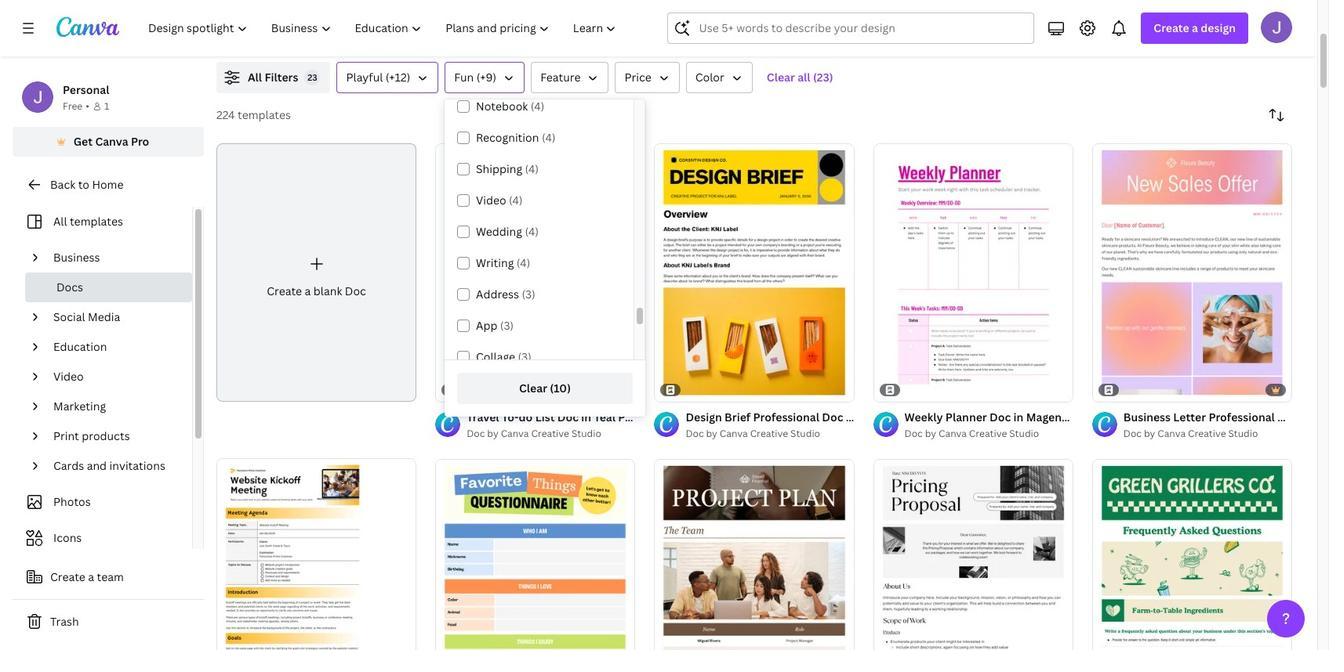 Task type: vqa. For each thing, say whether or not it's contained in the screenshot.
Doc by Canva Creative Studio link corresponding to Food & Restaurant FAQs Doc in Green Cream Yellow Bold Nostalgia Style image
yes



Task type: locate. For each thing, give the bounding box(es) containing it.
video
[[476, 193, 506, 208], [53, 369, 84, 384]]

marketing
[[53, 399, 106, 414]]

2 creative from the left
[[750, 428, 788, 441]]

1 doc by canva creative studio from the left
[[467, 428, 601, 441]]

shipping (4)
[[476, 162, 539, 176]]

cards
[[53, 459, 84, 474]]

get canva pro button
[[13, 127, 204, 157]]

2 studio from the left
[[791, 428, 820, 441]]

app (3)
[[476, 318, 514, 333]]

studio
[[572, 428, 601, 441], [791, 428, 820, 441], [1010, 428, 1039, 441], [1229, 428, 1258, 441]]

templates down back to home
[[70, 214, 123, 229]]

invitations
[[109, 459, 165, 474]]

1 vertical spatial clear
[[519, 381, 547, 396]]

1 doc by canva creative studio link from the left
[[467, 427, 636, 442]]

(4) right notebook
[[531, 99, 545, 114]]

clear for clear (10)
[[519, 381, 547, 396]]

a inside button
[[88, 570, 94, 585]]

pricing proposal professional doc in white black grey sleek monochrome style image
[[873, 460, 1074, 651]]

by
[[487, 428, 499, 441], [706, 428, 718, 441], [925, 428, 937, 441], [1144, 428, 1156, 441]]

design
[[1201, 20, 1236, 35]]

(3)
[[522, 287, 535, 302], [500, 318, 514, 333], [518, 350, 532, 365]]

canva
[[95, 134, 128, 149], [501, 428, 529, 441], [720, 428, 748, 441], [939, 428, 967, 441], [1158, 428, 1186, 441]]

doc by canva creative studio for doc by canva creative studio link corresponding to project plan professional doc in dark brown brown light brown traditional corporate style image
[[686, 428, 820, 441]]

2 doc by canva creative studio from the left
[[686, 428, 820, 441]]

1 creative from the left
[[531, 428, 569, 441]]

creative for food & restaurant faqs doc in green cream yellow bold nostalgia style image doc by canva creative studio link
[[1188, 428, 1226, 441]]

0 horizontal spatial create
[[50, 570, 85, 585]]

(4) for shipping (4)
[[525, 162, 539, 176]]

video for video (4)
[[476, 193, 506, 208]]

by for the pricing proposal professional doc in white black grey sleek monochrome style image
[[925, 428, 937, 441]]

video up marketing
[[53, 369, 84, 384]]

clear left the (10)
[[519, 381, 547, 396]]

all filters
[[248, 70, 298, 85]]

0 horizontal spatial a
[[88, 570, 94, 585]]

marketing link
[[47, 392, 183, 422]]

(10)
[[550, 381, 571, 396]]

video up wedding
[[476, 193, 506, 208]]

free
[[63, 100, 83, 113]]

creative for doc by canva creative studio link corresponding to the pricing proposal professional doc in white black grey sleek monochrome style image
[[969, 428, 1007, 441]]

(3) for app (3)
[[500, 318, 514, 333]]

social media link
[[47, 303, 183, 333]]

creative for doc by canva creative studio link related to favorite things questionnaire doc in blue orange green playful style image at the left bottom
[[531, 428, 569, 441]]

3 by from the left
[[925, 428, 937, 441]]

1 vertical spatial video
[[53, 369, 84, 384]]

studio for doc by canva creative studio link related to favorite things questionnaire doc in blue orange green playful style image at the left bottom
[[572, 428, 601, 441]]

doc by canva creative studio link
[[467, 427, 636, 442], [686, 427, 855, 442], [905, 427, 1074, 442], [1124, 427, 1293, 442]]

1 vertical spatial create
[[267, 284, 302, 299]]

print
[[53, 429, 79, 444]]

writing (4)
[[476, 256, 531, 271]]

clear all (23)
[[767, 70, 833, 85]]

studio for doc by canva creative studio link corresponding to the pricing proposal professional doc in white black grey sleek monochrome style image
[[1010, 428, 1039, 441]]

(+9)
[[477, 70, 497, 85]]

cards and invitations
[[53, 459, 165, 474]]

create inside button
[[50, 570, 85, 585]]

create inside dropdown button
[[1154, 20, 1190, 35]]

2 vertical spatial create
[[50, 570, 85, 585]]

0 vertical spatial a
[[1192, 20, 1198, 35]]

blank
[[314, 284, 342, 299]]

0 horizontal spatial video
[[53, 369, 84, 384]]

(3) for address (3)
[[522, 287, 535, 302]]

0 horizontal spatial templates
[[70, 214, 123, 229]]

(4) right the shipping
[[525, 162, 539, 176]]

1 studio from the left
[[572, 428, 601, 441]]

1 horizontal spatial create
[[267, 284, 302, 299]]

•
[[86, 100, 89, 113]]

jacob simon image
[[1261, 12, 1293, 43]]

1
[[104, 100, 109, 113]]

a left blank
[[305, 284, 311, 299]]

templates
[[238, 107, 291, 122], [70, 214, 123, 229]]

(3) right collage
[[518, 350, 532, 365]]

fun (+9)
[[454, 70, 497, 85]]

recognition (4)
[[476, 130, 556, 145]]

a
[[1192, 20, 1198, 35], [305, 284, 311, 299], [88, 570, 94, 585]]

create a team
[[50, 570, 124, 585]]

2 doc by canva creative studio link from the left
[[686, 427, 855, 442]]

1 vertical spatial all
[[53, 214, 67, 229]]

doc by canva creative studio
[[467, 428, 601, 441], [686, 428, 820, 441], [905, 428, 1039, 441], [1124, 428, 1258, 441]]

doc for design brief professional doc in yellow black grey bold modern style image
[[686, 428, 704, 441]]

1 by from the left
[[487, 428, 499, 441]]

None search field
[[668, 13, 1035, 44]]

canva for design brief professional doc in yellow black grey bold modern style image
[[720, 428, 748, 441]]

(4) right wedding
[[525, 224, 539, 239]]

1 horizontal spatial video
[[476, 193, 506, 208]]

all left filters
[[248, 70, 262, 85]]

all
[[248, 70, 262, 85], [53, 214, 67, 229]]

0 vertical spatial video
[[476, 193, 506, 208]]

2 vertical spatial a
[[88, 570, 94, 585]]

23
[[308, 71, 317, 83]]

3 doc by canva creative studio link from the left
[[905, 427, 1074, 442]]

products
[[82, 429, 130, 444]]

doc for business letter professional doc in salmon light blue gradients style image
[[1124, 428, 1142, 441]]

back to home link
[[13, 169, 204, 201]]

2 horizontal spatial create
[[1154, 20, 1190, 35]]

0 vertical spatial create
[[1154, 20, 1190, 35]]

back to home
[[50, 177, 124, 192]]

pro
[[131, 134, 149, 149]]

3 studio from the left
[[1010, 428, 1039, 441]]

(3) right address
[[522, 287, 535, 302]]

business link
[[47, 243, 183, 273]]

by for food & restaurant faqs doc in green cream yellow bold nostalgia style image
[[1144, 428, 1156, 441]]

0 vertical spatial clear
[[767, 70, 795, 85]]

(4)
[[531, 99, 545, 114], [542, 130, 556, 145], [525, 162, 539, 176], [509, 193, 523, 208], [525, 224, 539, 239], [517, 256, 531, 271]]

0 vertical spatial templates
[[238, 107, 291, 122]]

wedding (4)
[[476, 224, 539, 239]]

a inside dropdown button
[[1192, 20, 1198, 35]]

create left blank
[[267, 284, 302, 299]]

4 doc by canva creative studio link from the left
[[1124, 427, 1293, 442]]

trash link
[[13, 607, 204, 638]]

(4) down shipping (4) in the left of the page
[[509, 193, 523, 208]]

all for all filters
[[248, 70, 262, 85]]

templates right 224 at the left top of page
[[238, 107, 291, 122]]

a for design
[[1192, 20, 1198, 35]]

4 by from the left
[[1144, 428, 1156, 441]]

clear (10) button
[[457, 373, 633, 405]]

creative
[[531, 428, 569, 441], [750, 428, 788, 441], [969, 428, 1007, 441], [1188, 428, 1226, 441]]

a left design
[[1192, 20, 1198, 35]]

all down back
[[53, 214, 67, 229]]

clear left all
[[767, 70, 795, 85]]

0 vertical spatial (3)
[[522, 287, 535, 302]]

1 horizontal spatial a
[[305, 284, 311, 299]]

studio for food & restaurant faqs doc in green cream yellow bold nostalgia style image doc by canva creative studio link
[[1229, 428, 1258, 441]]

and
[[87, 459, 107, 474]]

3 creative from the left
[[969, 428, 1007, 441]]

team
[[97, 570, 124, 585]]

224 templates
[[216, 107, 291, 122]]

(4) right recognition
[[542, 130, 556, 145]]

price
[[625, 70, 652, 85]]

Sort by button
[[1261, 100, 1293, 131]]

a left team
[[88, 570, 94, 585]]

2 horizontal spatial a
[[1192, 20, 1198, 35]]

(4) for wedding (4)
[[525, 224, 539, 239]]

4 doc by canva creative studio from the left
[[1124, 428, 1258, 441]]

personal
[[63, 82, 109, 97]]

2 by from the left
[[706, 428, 718, 441]]

1 vertical spatial a
[[305, 284, 311, 299]]

1 vertical spatial (3)
[[500, 318, 514, 333]]

all for all templates
[[53, 214, 67, 229]]

4 studio from the left
[[1229, 428, 1258, 441]]

1 horizontal spatial clear
[[767, 70, 795, 85]]

doc by canva creative studio for food & restaurant faqs doc in green cream yellow bold nostalgia style image doc by canva creative studio link
[[1124, 428, 1258, 441]]

photos
[[53, 495, 91, 510]]

3 doc by canva creative studio from the left
[[905, 428, 1039, 441]]

filters
[[265, 70, 298, 85]]

create a team button
[[13, 562, 204, 594]]

0 horizontal spatial clear
[[519, 381, 547, 396]]

collage
[[476, 350, 515, 365]]

canva for weekly planner doc in magenta light pink vibrant professional style image
[[939, 428, 967, 441]]

1 horizontal spatial templates
[[238, 107, 291, 122]]

wedding
[[476, 224, 522, 239]]

2 vertical spatial (3)
[[518, 350, 532, 365]]

doc
[[345, 284, 366, 299], [467, 428, 485, 441], [686, 428, 704, 441], [905, 428, 923, 441], [1124, 428, 1142, 441]]

create a design
[[1154, 20, 1236, 35]]

doc by canva creative studio link for favorite things questionnaire doc in blue orange green playful style image at the left bottom
[[467, 427, 636, 442]]

clear
[[767, 70, 795, 85], [519, 381, 547, 396]]

(3) right app
[[500, 318, 514, 333]]

(4) for video (4)
[[509, 193, 523, 208]]

back
[[50, 177, 75, 192]]

create
[[1154, 20, 1190, 35], [267, 284, 302, 299], [50, 570, 85, 585]]

doc by canva creative studio for doc by canva creative studio link related to favorite things questionnaire doc in blue orange green playful style image at the left bottom
[[467, 428, 601, 441]]

favorite things questionnaire doc in blue orange green playful style image
[[435, 460, 636, 651]]

clear all (23) button
[[759, 62, 841, 93]]

all inside all templates link
[[53, 214, 67, 229]]

playful
[[346, 70, 383, 85]]

creative for doc by canva creative studio link corresponding to project plan professional doc in dark brown brown light brown traditional corporate style image
[[750, 428, 788, 441]]

0 vertical spatial all
[[248, 70, 262, 85]]

create down icons
[[50, 570, 85, 585]]

0 horizontal spatial all
[[53, 214, 67, 229]]

4 creative from the left
[[1188, 428, 1226, 441]]

1 horizontal spatial all
[[248, 70, 262, 85]]

create left design
[[1154, 20, 1190, 35]]

(4) right writing
[[517, 256, 531, 271]]

create for create a team
[[50, 570, 85, 585]]

1 vertical spatial templates
[[70, 214, 123, 229]]

icons
[[53, 531, 82, 546]]



Task type: describe. For each thing, give the bounding box(es) containing it.
create a blank doc link
[[216, 144, 417, 403]]

by for project plan professional doc in dark brown brown light brown traditional corporate style image
[[706, 428, 718, 441]]

doc for the travel to-do list doc in teal pastel green pastel purple vibrant professional style image
[[467, 428, 485, 441]]

canva for the travel to-do list doc in teal pastel green pastel purple vibrant professional style image
[[501, 428, 529, 441]]

trash
[[50, 615, 79, 630]]

23 filter options selected element
[[305, 70, 320, 85]]

icons link
[[22, 524, 183, 554]]

food & restaurant faqs doc in green cream yellow bold nostalgia style image
[[1092, 460, 1293, 651]]

price button
[[615, 62, 680, 93]]

social
[[53, 310, 85, 325]]

education link
[[47, 333, 183, 362]]

create a design button
[[1141, 13, 1249, 44]]

doc by canva creative studio for doc by canva creative studio link corresponding to the pricing proposal professional doc in white black grey sleek monochrome style image
[[905, 428, 1039, 441]]

clear (10)
[[519, 381, 571, 396]]

doc by canva creative studio link for the pricing proposal professional doc in white black grey sleek monochrome style image
[[905, 427, 1074, 442]]

create a blank doc element
[[216, 144, 417, 403]]

fun (+9) button
[[445, 62, 525, 93]]

(4) for recognition (4)
[[542, 130, 556, 145]]

color button
[[686, 62, 753, 93]]

kickoff meeting doc in orange black white professional gradients style image
[[216, 459, 417, 651]]

all templates
[[53, 214, 123, 229]]

canva inside "get canva pro" button
[[95, 134, 128, 149]]

224
[[216, 107, 235, 122]]

get
[[73, 134, 93, 149]]

education
[[53, 340, 107, 355]]

create for create a design
[[1154, 20, 1190, 35]]

create a blank doc
[[267, 284, 366, 299]]

business
[[53, 250, 100, 265]]

collage (3)
[[476, 350, 532, 365]]

doc for weekly planner doc in magenta light pink vibrant professional style image
[[905, 428, 923, 441]]

to
[[78, 177, 89, 192]]

notebook
[[476, 99, 528, 114]]

cards and invitations link
[[47, 452, 183, 482]]

a for blank
[[305, 284, 311, 299]]

(23)
[[813, 70, 833, 85]]

(+12)
[[386, 70, 410, 85]]

templates for 224 templates
[[238, 107, 291, 122]]

free •
[[63, 100, 89, 113]]

(3) for collage (3)
[[518, 350, 532, 365]]

playful (+12)
[[346, 70, 410, 85]]

business letter professional doc in salmon light blue gradients style image
[[1092, 143, 1293, 403]]

Search search field
[[699, 13, 1025, 43]]

video link
[[47, 362, 183, 392]]

notebook (4)
[[476, 99, 545, 114]]

project plan professional doc in dark brown brown light brown traditional corporate style image
[[654, 460, 855, 651]]

home
[[92, 177, 124, 192]]

print products link
[[47, 422, 183, 452]]

playful (+12) button
[[337, 62, 439, 93]]

a for team
[[88, 570, 94, 585]]

video (4)
[[476, 193, 523, 208]]

feature button
[[531, 62, 609, 93]]

print products
[[53, 429, 130, 444]]

media
[[88, 310, 120, 325]]

address
[[476, 287, 519, 302]]

weekly planner doc in magenta light pink vibrant professional style image
[[873, 143, 1074, 403]]

video for video
[[53, 369, 84, 384]]

create for create a blank doc
[[267, 284, 302, 299]]

all templates link
[[22, 207, 183, 237]]

doc by canva creative studio link for project plan professional doc in dark brown brown light brown traditional corporate style image
[[686, 427, 855, 442]]

by for favorite things questionnaire doc in blue orange green playful style image at the left bottom
[[487, 428, 499, 441]]

all
[[798, 70, 811, 85]]

clear for clear all (23)
[[767, 70, 795, 85]]

social media
[[53, 310, 120, 325]]

templates for all templates
[[70, 214, 123, 229]]

recognition
[[476, 130, 539, 145]]

writing
[[476, 256, 514, 271]]

feature
[[541, 70, 581, 85]]

top level navigation element
[[138, 13, 630, 44]]

address (3)
[[476, 287, 535, 302]]

fun
[[454, 70, 474, 85]]

(4) for notebook (4)
[[531, 99, 545, 114]]

get canva pro
[[73, 134, 149, 149]]

app
[[476, 318, 498, 333]]

design brief professional doc in yellow black grey bold modern style image
[[654, 143, 855, 403]]

canva for business letter professional doc in salmon light blue gradients style image
[[1158, 428, 1186, 441]]

doc by canva creative studio link for food & restaurant faqs doc in green cream yellow bold nostalgia style image
[[1124, 427, 1293, 442]]

doc inside create a blank doc element
[[345, 284, 366, 299]]

color
[[696, 70, 725, 85]]

photos link
[[22, 488, 183, 518]]

shipping
[[476, 162, 522, 176]]

travel to-do list doc in teal pastel green pastel purple vibrant professional style image
[[435, 143, 636, 403]]

docs
[[56, 280, 83, 295]]

studio for doc by canva creative studio link corresponding to project plan professional doc in dark brown brown light brown traditional corporate style image
[[791, 428, 820, 441]]

(4) for writing (4)
[[517, 256, 531, 271]]



